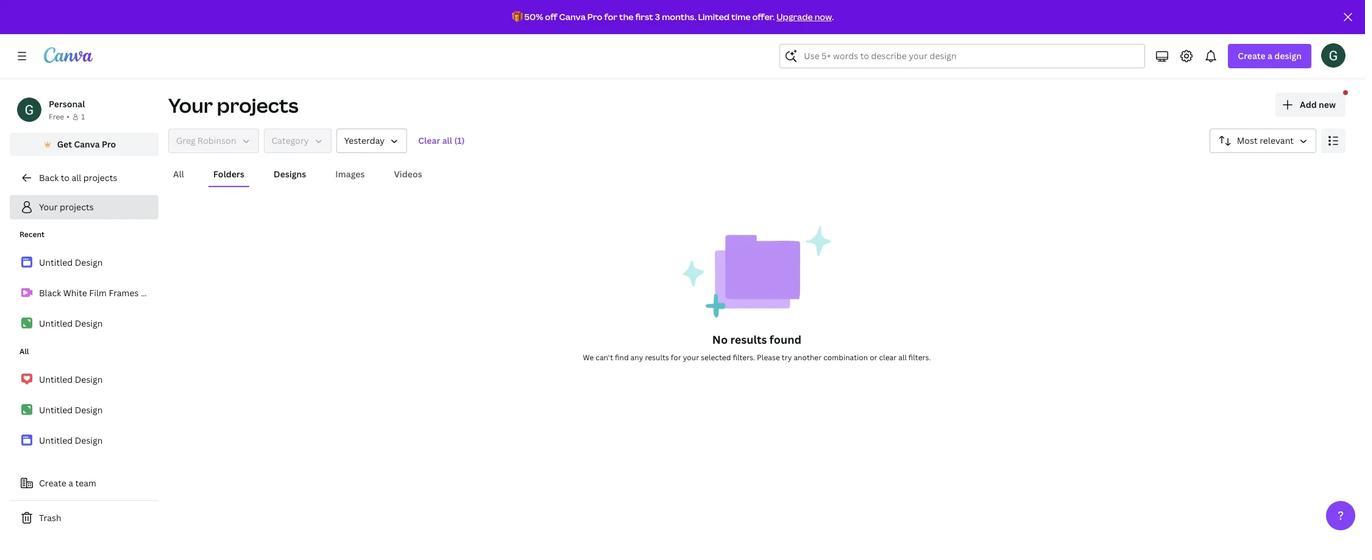 Task type: describe. For each thing, give the bounding box(es) containing it.
2 untitled design link from the top
[[10, 311, 159, 337]]

(1)
[[454, 135, 465, 146]]

1 untitled from the top
[[39, 257, 73, 268]]

your inside "link"
[[39, 201, 58, 213]]

canva inside button
[[74, 138, 100, 150]]

any
[[631, 352, 644, 363]]

trash link
[[10, 506, 159, 530]]

🎁
[[512, 11, 523, 23]]

offer.
[[753, 11, 775, 23]]

recent
[[20, 229, 44, 240]]

upgrade
[[777, 11, 813, 23]]

create a design button
[[1229, 44, 1312, 68]]

3 untitled design from the top
[[39, 374, 103, 385]]

1 filters. from the left
[[733, 352, 756, 363]]

relevant
[[1260, 135, 1294, 146]]

clear
[[418, 135, 440, 146]]

🎁 50% off canva pro for the first 3 months. limited time offer. upgrade now .
[[512, 11, 834, 23]]

no
[[713, 332, 728, 347]]

yesterday
[[344, 135, 385, 146]]

Category button
[[264, 129, 332, 153]]

now
[[815, 11, 832, 23]]

1 vertical spatial all
[[20, 346, 29, 357]]

greg robinson image
[[1322, 43, 1346, 68]]

3
[[655, 11, 661, 23]]

1 untitled design link from the top
[[10, 250, 159, 276]]

create for create a design
[[1239, 50, 1266, 62]]

get canva pro
[[57, 138, 116, 150]]

clear
[[880, 352, 897, 363]]

your projects inside "link"
[[39, 201, 94, 213]]

2 design from the top
[[75, 318, 103, 329]]

black white film frames birthday video
[[39, 287, 202, 299]]

to
[[61, 172, 69, 184]]

5 untitled design from the top
[[39, 435, 103, 446]]

most relevant
[[1238, 135, 1294, 146]]

frames
[[109, 287, 139, 299]]

Sort by button
[[1210, 129, 1317, 153]]

greg
[[176, 135, 196, 146]]

personal
[[49, 98, 85, 110]]

back to all projects
[[39, 172, 117, 184]]

1 horizontal spatial all
[[442, 135, 452, 146]]

a for design
[[1268, 50, 1273, 62]]

1 untitled design from the top
[[39, 257, 103, 268]]

all inside no results found we can't find any results for your selected filters. please try another combination or clear all filters.
[[899, 352, 907, 363]]

try
[[782, 352, 792, 363]]

most
[[1238, 135, 1258, 146]]

folders button
[[209, 163, 249, 186]]

create a team button
[[10, 471, 159, 496]]

back to all projects link
[[10, 166, 159, 190]]

4 design from the top
[[75, 404, 103, 416]]

3 untitled from the top
[[39, 374, 73, 385]]

free •
[[49, 112, 69, 122]]

free
[[49, 112, 64, 122]]

50%
[[525, 11, 544, 23]]

5 untitled from the top
[[39, 435, 73, 446]]

first
[[636, 11, 654, 23]]

videos button
[[389, 163, 427, 186]]

images button
[[331, 163, 370, 186]]

2 filters. from the left
[[909, 352, 931, 363]]

clear all (1)
[[418, 135, 465, 146]]

5 untitled design link from the top
[[10, 428, 159, 454]]

0 vertical spatial results
[[731, 332, 767, 347]]

film
[[89, 287, 107, 299]]

your projects link
[[10, 195, 159, 220]]

designs button
[[269, 163, 311, 186]]



Task type: locate. For each thing, give the bounding box(es) containing it.
Owner button
[[168, 129, 259, 153]]

projects inside "link"
[[60, 201, 94, 213]]

1 vertical spatial list
[[10, 367, 159, 484]]

1 vertical spatial all
[[72, 172, 81, 184]]

4 untitled from the top
[[39, 404, 73, 416]]

1 vertical spatial results
[[645, 352, 669, 363]]

2 untitled from the top
[[39, 318, 73, 329]]

add
[[1301, 99, 1317, 110]]

0 horizontal spatial filters.
[[733, 352, 756, 363]]

.
[[832, 11, 834, 23]]

limited
[[698, 11, 730, 23]]

your projects up robinson
[[168, 92, 299, 118]]

0 vertical spatial canva
[[559, 11, 586, 23]]

0 vertical spatial for
[[604, 11, 618, 23]]

canva
[[559, 11, 586, 23], [74, 138, 100, 150]]

designs
[[274, 168, 306, 180]]

results up please
[[731, 332, 767, 347]]

1 horizontal spatial your projects
[[168, 92, 299, 118]]

1 horizontal spatial a
[[1268, 50, 1273, 62]]

canva right off
[[559, 11, 586, 23]]

all right to
[[72, 172, 81, 184]]

pro inside button
[[102, 138, 116, 150]]

2 list from the top
[[10, 367, 159, 484]]

a
[[1268, 50, 1273, 62], [68, 477, 73, 489]]

0 vertical spatial all
[[173, 168, 184, 180]]

1 vertical spatial your projects
[[39, 201, 94, 213]]

•
[[67, 112, 69, 122]]

canva right get
[[74, 138, 100, 150]]

combination
[[824, 352, 868, 363]]

add new
[[1301, 99, 1337, 110]]

your down back at the top left of the page
[[39, 201, 58, 213]]

a inside create a design dropdown button
[[1268, 50, 1273, 62]]

1 horizontal spatial results
[[731, 332, 767, 347]]

1 horizontal spatial filters.
[[909, 352, 931, 363]]

projects
[[217, 92, 299, 118], [83, 172, 117, 184], [60, 201, 94, 213]]

videos
[[394, 168, 422, 180]]

pro left 'the'
[[588, 11, 603, 23]]

a left design
[[1268, 50, 1273, 62]]

0 horizontal spatial results
[[645, 352, 669, 363]]

3 design from the top
[[75, 374, 103, 385]]

the
[[619, 11, 634, 23]]

white
[[63, 287, 87, 299]]

0 horizontal spatial your
[[39, 201, 58, 213]]

1
[[81, 112, 85, 122]]

black
[[39, 287, 61, 299]]

0 horizontal spatial your projects
[[39, 201, 94, 213]]

create inside dropdown button
[[1239, 50, 1266, 62]]

create a design
[[1239, 50, 1302, 62]]

filters. left please
[[733, 352, 756, 363]]

selected
[[701, 352, 731, 363]]

get
[[57, 138, 72, 150]]

get canva pro button
[[10, 133, 159, 156]]

0 vertical spatial all
[[442, 135, 452, 146]]

1 list from the top
[[10, 250, 202, 337]]

4 untitled design link from the top
[[10, 398, 159, 423]]

for
[[604, 11, 618, 23], [671, 352, 682, 363]]

1 vertical spatial projects
[[83, 172, 117, 184]]

0 horizontal spatial pro
[[102, 138, 116, 150]]

create inside button
[[39, 477, 66, 489]]

category
[[272, 135, 309, 146]]

time
[[732, 11, 751, 23]]

back
[[39, 172, 59, 184]]

months.
[[662, 11, 697, 23]]

all button
[[168, 163, 189, 186]]

0 horizontal spatial all
[[20, 346, 29, 357]]

results
[[731, 332, 767, 347], [645, 352, 669, 363]]

create left team
[[39, 477, 66, 489]]

for left your
[[671, 352, 682, 363]]

projects up your projects "link"
[[83, 172, 117, 184]]

0 vertical spatial pro
[[588, 11, 603, 23]]

results right the "any"
[[645, 352, 669, 363]]

pro up back to all projects "link" at the top left
[[102, 138, 116, 150]]

a left team
[[68, 477, 73, 489]]

0 horizontal spatial canva
[[74, 138, 100, 150]]

1 vertical spatial for
[[671, 352, 682, 363]]

projects inside "link"
[[83, 172, 117, 184]]

1 vertical spatial canva
[[74, 138, 100, 150]]

can't
[[596, 352, 613, 363]]

design
[[75, 257, 103, 268], [75, 318, 103, 329], [75, 374, 103, 385], [75, 404, 103, 416], [75, 435, 103, 446]]

all left (1)
[[442, 135, 452, 146]]

create for create a team
[[39, 477, 66, 489]]

0 horizontal spatial a
[[68, 477, 73, 489]]

untitled design link
[[10, 250, 159, 276], [10, 311, 159, 337], [10, 367, 159, 393], [10, 398, 159, 423], [10, 428, 159, 454]]

Search search field
[[804, 45, 1122, 68]]

we
[[583, 352, 594, 363]]

all right clear
[[899, 352, 907, 363]]

0 vertical spatial projects
[[217, 92, 299, 118]]

robinson
[[198, 135, 236, 146]]

0 horizontal spatial for
[[604, 11, 618, 23]]

2 horizontal spatial all
[[899, 352, 907, 363]]

create left design
[[1239, 50, 1266, 62]]

1 design from the top
[[75, 257, 103, 268]]

projects down back to all projects
[[60, 201, 94, 213]]

2 vertical spatial all
[[899, 352, 907, 363]]

all inside "link"
[[72, 172, 81, 184]]

your
[[683, 352, 699, 363]]

0 vertical spatial create
[[1239, 50, 1266, 62]]

1 horizontal spatial all
[[173, 168, 184, 180]]

no results found we can't find any results for your selected filters. please try another combination or clear all filters.
[[583, 332, 931, 363]]

1 vertical spatial your
[[39, 201, 58, 213]]

0 vertical spatial list
[[10, 250, 202, 337]]

filters.
[[733, 352, 756, 363], [909, 352, 931, 363]]

1 horizontal spatial pro
[[588, 11, 603, 23]]

your projects
[[168, 92, 299, 118], [39, 201, 94, 213]]

video
[[178, 287, 202, 299]]

filters. right clear
[[909, 352, 931, 363]]

or
[[870, 352, 878, 363]]

4 untitled design from the top
[[39, 404, 103, 416]]

untitled
[[39, 257, 73, 268], [39, 318, 73, 329], [39, 374, 73, 385], [39, 404, 73, 416], [39, 435, 73, 446]]

projects up category
[[217, 92, 299, 118]]

design
[[1275, 50, 1302, 62]]

3 untitled design link from the top
[[10, 367, 159, 393]]

find
[[615, 352, 629, 363]]

all
[[173, 168, 184, 180], [20, 346, 29, 357]]

found
[[770, 332, 802, 347]]

1 horizontal spatial for
[[671, 352, 682, 363]]

clear all (1) link
[[412, 129, 471, 153]]

1 vertical spatial create
[[39, 477, 66, 489]]

create
[[1239, 50, 1266, 62], [39, 477, 66, 489]]

0 vertical spatial your
[[168, 92, 213, 118]]

trash
[[39, 512, 61, 524]]

list
[[10, 250, 202, 337], [10, 367, 159, 484]]

team
[[75, 477, 96, 489]]

all inside button
[[173, 168, 184, 180]]

1 horizontal spatial create
[[1239, 50, 1266, 62]]

0 vertical spatial a
[[1268, 50, 1273, 62]]

please
[[757, 352, 780, 363]]

0 horizontal spatial all
[[72, 172, 81, 184]]

None search field
[[780, 44, 1146, 68]]

all
[[442, 135, 452, 146], [72, 172, 81, 184], [899, 352, 907, 363]]

5 design from the top
[[75, 435, 103, 446]]

2 untitled design from the top
[[39, 318, 103, 329]]

birthday
[[141, 287, 176, 299]]

1 horizontal spatial your
[[168, 92, 213, 118]]

for inside no results found we can't find any results for your selected filters. please try another combination or clear all filters.
[[671, 352, 682, 363]]

1 horizontal spatial canva
[[559, 11, 586, 23]]

for left 'the'
[[604, 11, 618, 23]]

folders
[[213, 168, 245, 180]]

untitled design
[[39, 257, 103, 268], [39, 318, 103, 329], [39, 374, 103, 385], [39, 404, 103, 416], [39, 435, 103, 446]]

images
[[336, 168, 365, 180]]

your projects down to
[[39, 201, 94, 213]]

0 horizontal spatial create
[[39, 477, 66, 489]]

new
[[1319, 99, 1337, 110]]

add new button
[[1276, 93, 1346, 117]]

2 vertical spatial projects
[[60, 201, 94, 213]]

a for team
[[68, 477, 73, 489]]

1 vertical spatial a
[[68, 477, 73, 489]]

Date modified button
[[336, 129, 407, 153]]

upgrade now button
[[777, 11, 832, 23]]

1 vertical spatial pro
[[102, 138, 116, 150]]

pro
[[588, 11, 603, 23], [102, 138, 116, 150]]

another
[[794, 352, 822, 363]]

create a team
[[39, 477, 96, 489]]

0 vertical spatial your projects
[[168, 92, 299, 118]]

off
[[545, 11, 558, 23]]

a inside create a team button
[[68, 477, 73, 489]]

your
[[168, 92, 213, 118], [39, 201, 58, 213]]

greg robinson
[[176, 135, 236, 146]]

your up greg
[[168, 92, 213, 118]]

black white film frames birthday video link
[[10, 280, 202, 306]]



Task type: vqa. For each thing, say whether or not it's contained in the screenshot.
Try
yes



